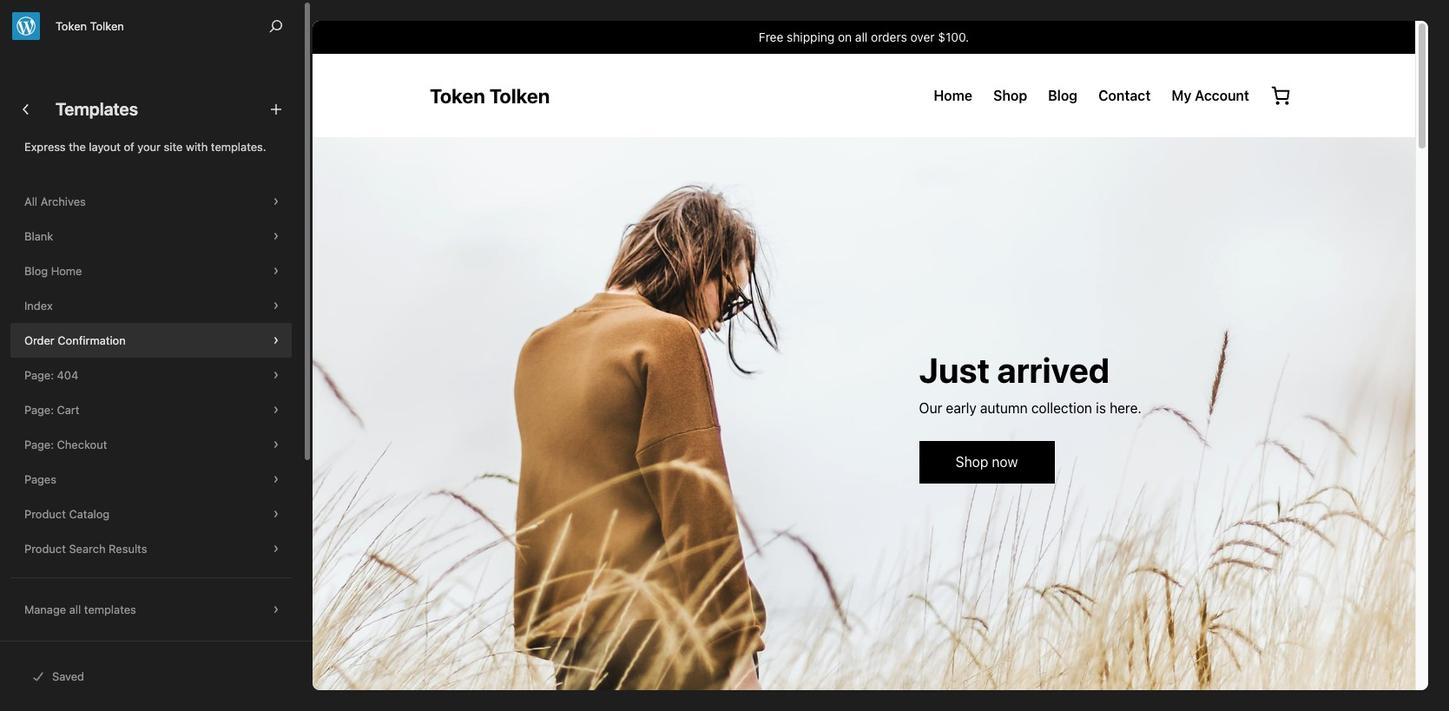 Task type: describe. For each thing, give the bounding box(es) containing it.
products by category button
[[10, 601, 292, 635]]

add new template image
[[266, 99, 287, 120]]

token
[[56, 19, 87, 33]]

products for products by attribute
[[24, 576, 72, 590]]

cart
[[57, 403, 80, 417]]

page: for page: cart
[[24, 403, 54, 417]]

list containing all archives
[[10, 184, 292, 711]]

layout
[[89, 140, 121, 154]]

express the layout of your site with templates.
[[24, 140, 266, 154]]

by for attribute
[[75, 576, 87, 590]]

manage all templates
[[24, 603, 136, 617]]

search
[[69, 542, 106, 556]]

manage all templates button
[[10, 592, 292, 627]]

index
[[24, 298, 53, 312]]

saved button
[[21, 659, 292, 694]]

archives
[[41, 194, 86, 208]]

results
[[109, 542, 147, 556]]

page: for page: 404
[[24, 368, 54, 382]]

order
[[24, 333, 55, 347]]

of
[[124, 140, 134, 154]]

by for category
[[75, 611, 87, 625]]

blank button
[[10, 218, 292, 253]]

saved
[[52, 670, 84, 684]]

category
[[91, 611, 139, 625]]

checkout
[[57, 437, 107, 451]]

templates.
[[211, 140, 266, 154]]

attribute
[[91, 576, 137, 590]]

product for product catalog
[[24, 507, 66, 521]]

product catalog
[[24, 507, 110, 521]]

blog home button
[[10, 253, 292, 288]]

page: cart button
[[10, 392, 292, 427]]

blog
[[24, 264, 48, 278]]

page: 404
[[24, 368, 78, 382]]

products by attribute
[[24, 576, 137, 590]]

order confirmation
[[24, 333, 126, 347]]

product search results
[[24, 542, 147, 556]]

back image
[[16, 99, 36, 120]]

all
[[24, 194, 37, 208]]

with
[[186, 140, 208, 154]]

templates
[[84, 603, 136, 617]]



Task type: locate. For each thing, give the bounding box(es) containing it.
express
[[24, 140, 66, 154]]

by
[[75, 576, 87, 590], [75, 611, 87, 625]]

site icon image
[[12, 12, 40, 40]]

products by category
[[24, 611, 139, 625]]

all archives button
[[10, 184, 292, 218]]

2 product from the top
[[24, 542, 66, 556]]

by inside products by attribute button
[[75, 576, 87, 590]]

1 vertical spatial products
[[24, 611, 72, 625]]

confirmation
[[58, 333, 126, 347]]

page: for page: checkout
[[24, 437, 54, 451]]

all
[[69, 603, 81, 617]]

products
[[24, 576, 72, 590], [24, 611, 72, 625]]

product for product search results
[[24, 542, 66, 556]]

1 by from the top
[[75, 576, 87, 590]]

products by attribute button
[[10, 566, 292, 601]]

by left category
[[75, 611, 87, 625]]

manage
[[24, 603, 66, 617]]

products for products by category
[[24, 611, 72, 625]]

page:
[[24, 368, 54, 382], [24, 403, 54, 417], [24, 437, 54, 451]]

index button
[[10, 288, 292, 323]]

page: left 'cart' on the left of page
[[24, 403, 54, 417]]

1 vertical spatial page:
[[24, 403, 54, 417]]

products down products by attribute
[[24, 611, 72, 625]]

0 vertical spatial products
[[24, 576, 72, 590]]

0 vertical spatial page:
[[24, 368, 54, 382]]

0 vertical spatial product
[[24, 507, 66, 521]]

page: 404 button
[[10, 357, 292, 392]]

2 vertical spatial page:
[[24, 437, 54, 451]]

2 by from the top
[[75, 611, 87, 625]]

by up the manage all templates
[[75, 576, 87, 590]]

home
[[51, 264, 82, 278]]

page: cart
[[24, 403, 80, 417]]

page: checkout button
[[10, 427, 292, 462]]

product inside product search results button
[[24, 542, 66, 556]]

open command palette image
[[266, 16, 287, 36]]

blog home
[[24, 264, 82, 278]]

product down pages
[[24, 507, 66, 521]]

site
[[164, 140, 183, 154]]

all archives
[[24, 194, 86, 208]]

list
[[10, 184, 292, 711]]

1 product from the top
[[24, 507, 66, 521]]

product search results button
[[10, 531, 292, 566]]

pages
[[24, 472, 56, 486]]

1 products from the top
[[24, 576, 72, 590]]

tolken
[[90, 19, 124, 33]]

products up manage
[[24, 576, 72, 590]]

2 page: from the top
[[24, 403, 54, 417]]

the
[[69, 140, 86, 154]]

1 page: from the top
[[24, 368, 54, 382]]

order confirmation list item
[[10, 323, 292, 357]]

pages button
[[10, 462, 292, 496]]

3 page: from the top
[[24, 437, 54, 451]]

blank
[[24, 229, 53, 243]]

0 vertical spatial by
[[75, 576, 87, 590]]

404
[[57, 368, 78, 382]]

by inside products by category button
[[75, 611, 87, 625]]

order confirmation button
[[10, 323, 292, 357]]

product catalog button
[[10, 496, 292, 531]]

1 vertical spatial product
[[24, 542, 66, 556]]

page: up pages
[[24, 437, 54, 451]]

product inside product catalog button
[[24, 507, 66, 521]]

templates
[[56, 99, 138, 119]]

page: checkout
[[24, 437, 107, 451]]

product down product catalog
[[24, 542, 66, 556]]

your
[[138, 140, 161, 154]]

token tolken
[[56, 19, 124, 33]]

1 vertical spatial by
[[75, 611, 87, 625]]

page: left 404
[[24, 368, 54, 382]]

product
[[24, 507, 66, 521], [24, 542, 66, 556]]

2 products from the top
[[24, 611, 72, 625]]

catalog
[[69, 507, 110, 521]]



Task type: vqa. For each thing, say whether or not it's contained in the screenshot.
the rightmost cancel
no



